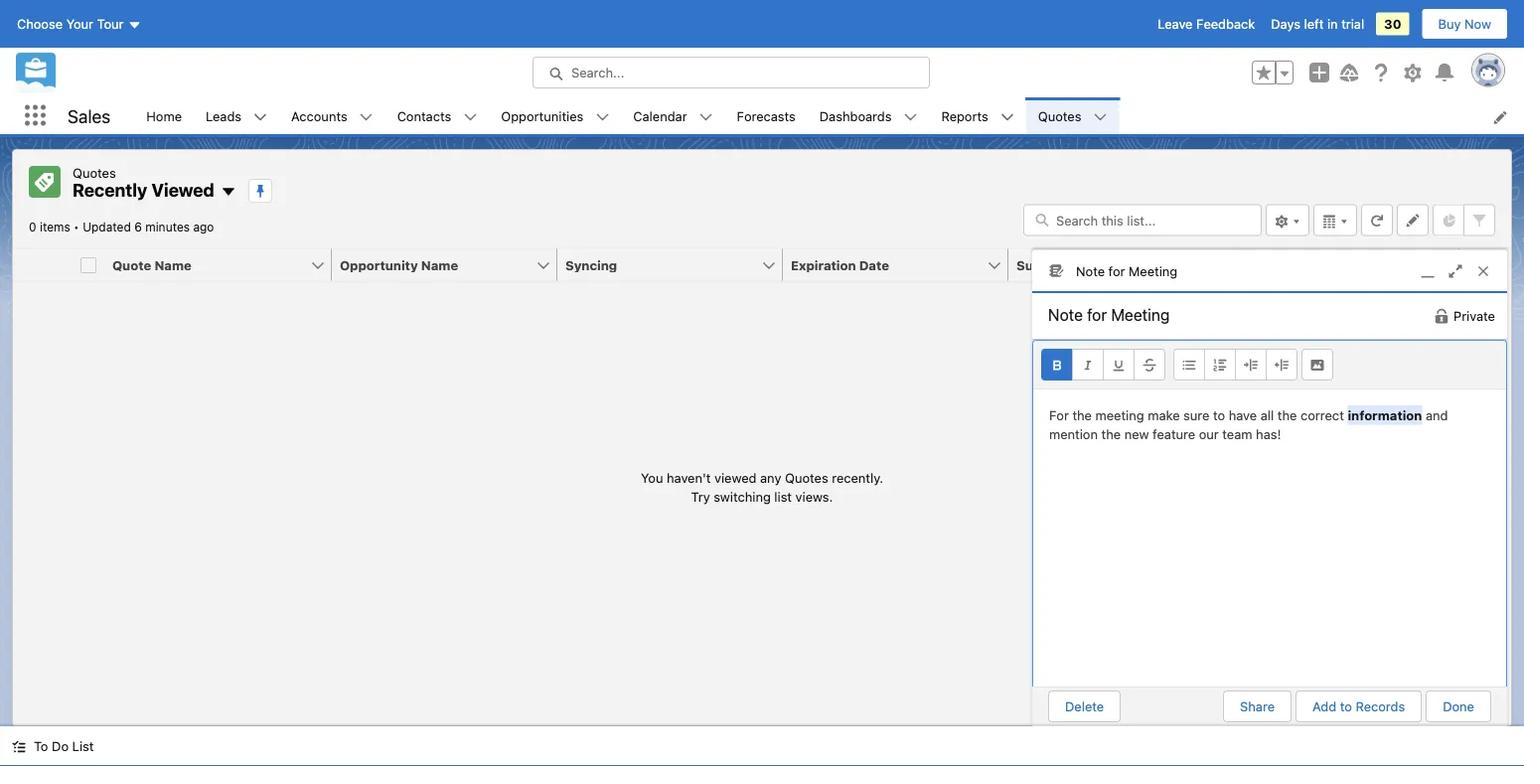 Task type: describe. For each thing, give the bounding box(es) containing it.
dashboards link
[[808, 97, 904, 134]]

add to records button
[[1296, 691, 1422, 722]]

forecasts
[[737, 108, 796, 123]]

item number element
[[13, 249, 73, 282]]

subtotal
[[1017, 257, 1071, 272]]

quote name element
[[104, 249, 344, 282]]

recently viewed status
[[29, 220, 83, 234]]

forecasts link
[[725, 97, 808, 134]]

for
[[1109, 263, 1125, 278]]

dashboards list item
[[808, 97, 930, 134]]

text default image right viewed
[[220, 184, 236, 200]]

list containing home
[[134, 97, 1524, 134]]

done
[[1443, 699, 1475, 714]]

expiration date button
[[783, 249, 987, 281]]

opportunities
[[501, 108, 584, 123]]

tour
[[97, 16, 124, 31]]

opportunity name element
[[332, 249, 569, 282]]

format text element
[[1041, 349, 1166, 381]]

opportunity name
[[340, 257, 458, 272]]

contacts list item
[[385, 97, 489, 134]]

quote
[[112, 257, 151, 272]]

30
[[1384, 16, 1402, 31]]

opportunity name button
[[332, 249, 536, 281]]

meeting
[[1129, 263, 1178, 278]]

home link
[[134, 97, 194, 134]]

syncing button
[[557, 249, 761, 281]]

text default image for opportunities
[[595, 110, 609, 124]]

note for meeting link
[[1032, 250, 1507, 293]]

reports link
[[930, 97, 1000, 134]]

text default image for accounts
[[359, 110, 373, 124]]

our
[[1199, 427, 1219, 442]]

haven't
[[667, 470, 711, 485]]

leads list item
[[194, 97, 279, 134]]

and mention the new feature our team has!
[[1049, 407, 1452, 442]]

action element
[[1460, 249, 1511, 282]]

quote name button
[[104, 249, 310, 281]]

calendar
[[633, 108, 687, 123]]

meeting
[[1096, 407, 1144, 422]]

your
[[66, 16, 93, 31]]

leads
[[206, 108, 242, 123]]

have
[[1229, 407, 1257, 422]]

calendar link
[[621, 97, 699, 134]]

and
[[1426, 407, 1448, 422]]

team
[[1222, 427, 1253, 442]]

1 vertical spatial quotes
[[73, 165, 116, 180]]

correct
[[1301, 407, 1344, 422]]

do
[[52, 739, 69, 754]]

•
[[74, 220, 79, 234]]

calendar list item
[[621, 97, 725, 134]]

name for opportunity name
[[421, 257, 458, 272]]

cell inside recently viewed|quotes|list view element
[[73, 249, 104, 282]]

done button
[[1426, 691, 1491, 722]]

buy now
[[1438, 16, 1491, 31]]

contacts link
[[385, 97, 463, 134]]

reports list item
[[930, 97, 1026, 134]]

format body element
[[1173, 349, 1298, 381]]

note for meeting
[[1076, 263, 1178, 278]]

reports
[[941, 108, 988, 123]]

days left in trial
[[1271, 16, 1364, 31]]

try
[[691, 489, 710, 504]]

feature
[[1153, 427, 1195, 442]]

add
[[1313, 699, 1337, 714]]

recently
[[73, 179, 147, 201]]

delete status
[[1048, 691, 1223, 722]]

viewed
[[714, 470, 757, 485]]

accounts link
[[279, 97, 359, 134]]

home
[[146, 108, 182, 123]]

information
[[1348, 407, 1422, 422]]

new
[[1125, 427, 1149, 442]]

choose your tour
[[17, 16, 124, 31]]

choose
[[17, 16, 63, 31]]

note
[[1076, 263, 1105, 278]]

quotes inside you haven't viewed any quotes recently. try switching list views.
[[785, 470, 828, 485]]

6
[[134, 220, 142, 234]]

quotes link
[[1026, 97, 1093, 134]]

subtotal element
[[1009, 249, 1234, 282]]

text default image for reports
[[1000, 110, 1014, 124]]

search...
[[571, 65, 624, 80]]

Compose text text field
[[1033, 390, 1506, 687]]

now
[[1465, 16, 1491, 31]]

quote name
[[112, 257, 192, 272]]

you
[[641, 470, 663, 485]]

left
[[1304, 16, 1324, 31]]

for the meeting make sure to have all the correct information
[[1049, 407, 1422, 422]]

expiration date element
[[783, 249, 1020, 282]]

you haven't viewed any quotes recently. try switching list views.
[[641, 470, 883, 504]]



Task type: locate. For each thing, give the bounding box(es) containing it.
list
[[72, 739, 94, 754]]

to inside compose text text field
[[1213, 407, 1225, 422]]

date
[[859, 257, 889, 272]]

the right all
[[1278, 407, 1297, 422]]

text default image for quotes
[[1093, 110, 1107, 124]]

the up mention
[[1073, 407, 1092, 422]]

opportunities list item
[[489, 97, 621, 134]]

views.
[[796, 489, 833, 504]]

text default image inside opportunities list item
[[595, 110, 609, 124]]

0 horizontal spatial to
[[1213, 407, 1225, 422]]

opportunity
[[340, 257, 418, 272]]

text default image left private
[[1434, 308, 1450, 324]]

text default image inside calendar list item
[[699, 110, 713, 124]]

items
[[40, 220, 70, 234]]

to
[[1213, 407, 1225, 422], [1340, 699, 1352, 714]]

to do list button
[[0, 726, 106, 766]]

leave
[[1158, 16, 1193, 31]]

2 horizontal spatial the
[[1278, 407, 1297, 422]]

leave feedback link
[[1158, 16, 1255, 31]]

name inside "opportunity name" button
[[421, 257, 458, 272]]

expiration
[[791, 257, 856, 272]]

records
[[1356, 699, 1405, 714]]

action image
[[1460, 249, 1511, 281]]

list
[[774, 489, 792, 504]]

None search field
[[1023, 204, 1262, 236]]

syncing
[[565, 257, 617, 272]]

1 vertical spatial to
[[1340, 699, 1352, 714]]

1 horizontal spatial the
[[1102, 427, 1121, 442]]

share
[[1240, 699, 1275, 714]]

leads link
[[194, 97, 253, 134]]

subtotal button
[[1009, 249, 1212, 281]]

none text field inside the note for meeting dialog
[[1032, 293, 1240, 337]]

updated
[[83, 220, 131, 234]]

viewed
[[152, 179, 214, 201]]

0 horizontal spatial the
[[1073, 407, 1092, 422]]

total price element
[[1234, 249, 1472, 282]]

delete button
[[1048, 691, 1121, 722]]

quotes up updated
[[73, 165, 116, 180]]

text default image inside to do list button
[[12, 740, 26, 754]]

1 horizontal spatial name
[[421, 257, 458, 272]]

0 vertical spatial quotes
[[1038, 108, 1082, 123]]

name
[[154, 257, 192, 272], [421, 257, 458, 272]]

text default image
[[253, 110, 267, 124], [359, 110, 373, 124], [699, 110, 713, 124], [1093, 110, 1107, 124], [12, 740, 26, 754]]

text default image inside dashboards list item
[[904, 110, 918, 124]]

days
[[1271, 16, 1301, 31]]

text default image inside reports list item
[[1000, 110, 1014, 124]]

buy now button
[[1421, 8, 1508, 40]]

text default image
[[463, 110, 477, 124], [595, 110, 609, 124], [904, 110, 918, 124], [1000, 110, 1014, 124], [220, 184, 236, 200], [1434, 308, 1450, 324]]

all
[[1261, 407, 1274, 422]]

any
[[760, 470, 781, 485]]

trial
[[1342, 16, 1364, 31]]

make
[[1148, 407, 1180, 422]]

the inside and mention the new feature our team has!
[[1102, 427, 1121, 442]]

text default image for calendar
[[699, 110, 713, 124]]

None text field
[[1032, 293, 1240, 337]]

text default image down search...
[[595, 110, 609, 124]]

0 horizontal spatial quotes
[[73, 165, 116, 180]]

accounts list item
[[279, 97, 385, 134]]

0
[[29, 220, 36, 234]]

status
[[641, 468, 883, 507]]

delete
[[1065, 699, 1104, 714]]

the down meeting
[[1102, 427, 1121, 442]]

name for quote name
[[154, 257, 192, 272]]

text default image inside quotes list item
[[1093, 110, 1107, 124]]

text default image inside leads list item
[[253, 110, 267, 124]]

group
[[1252, 61, 1294, 84]]

1 horizontal spatial quotes
[[785, 470, 828, 485]]

name inside 'quote name' button
[[154, 257, 192, 272]]

2 horizontal spatial quotes
[[1038, 108, 1082, 123]]

quotes right reports list item at the top right of page
[[1038, 108, 1082, 123]]

recently viewed|quotes|list view element
[[12, 149, 1512, 726]]

2 vertical spatial quotes
[[785, 470, 828, 485]]

sure
[[1184, 407, 1210, 422]]

to inside button
[[1340, 699, 1352, 714]]

text default image inside contacts list item
[[463, 110, 477, 124]]

note for meeting dialog
[[1031, 249, 1508, 737]]

text default image inside the note for meeting dialog
[[1434, 308, 1450, 324]]

quotes
[[1038, 108, 1082, 123], [73, 165, 116, 180], [785, 470, 828, 485]]

text default image for dashboards
[[904, 110, 918, 124]]

for
[[1049, 407, 1069, 422]]

opportunities link
[[489, 97, 595, 134]]

text default image for leads
[[253, 110, 267, 124]]

item number image
[[13, 249, 73, 281]]

0 horizontal spatial name
[[154, 257, 192, 272]]

list
[[134, 97, 1524, 134]]

dashboards
[[820, 108, 892, 123]]

ago
[[193, 220, 214, 234]]

text default image inside accounts list item
[[359, 110, 373, 124]]

to do list
[[34, 739, 94, 754]]

text default image for contacts
[[463, 110, 477, 124]]

search... button
[[533, 57, 930, 88]]

status containing you haven't viewed any quotes recently.
[[641, 468, 883, 507]]

has!
[[1256, 427, 1281, 442]]

to right add
[[1340, 699, 1352, 714]]

text default image right reports
[[1000, 110, 1014, 124]]

text default image left reports link
[[904, 110, 918, 124]]

Search Recently Viewed list view. search field
[[1023, 204, 1262, 236]]

switching
[[714, 489, 771, 504]]

quotes list item
[[1026, 97, 1119, 134]]

toolbar
[[1033, 341, 1506, 390]]

2 name from the left
[[421, 257, 458, 272]]

choose your tour button
[[16, 8, 143, 40]]

buy
[[1438, 16, 1461, 31]]

text default image right contacts
[[463, 110, 477, 124]]

accounts
[[291, 108, 347, 123]]

toolbar inside the note for meeting dialog
[[1033, 341, 1506, 390]]

to
[[34, 739, 48, 754]]

feedback
[[1196, 16, 1255, 31]]

quotes inside list item
[[1038, 108, 1082, 123]]

syncing element
[[557, 249, 795, 282]]

expiration date
[[791, 257, 889, 272]]

add to records
[[1313, 699, 1405, 714]]

the
[[1073, 407, 1092, 422], [1278, 407, 1297, 422], [1102, 427, 1121, 442]]

1 name from the left
[[154, 257, 192, 272]]

recently.
[[832, 470, 883, 485]]

quotes up views. on the right bottom of page
[[785, 470, 828, 485]]

name down minutes
[[154, 257, 192, 272]]

name right opportunity
[[421, 257, 458, 272]]

recently viewed
[[73, 179, 214, 201]]

none search field inside recently viewed|quotes|list view element
[[1023, 204, 1262, 236]]

private
[[1454, 308, 1495, 323]]

cell
[[73, 249, 104, 282]]

leave feedback
[[1158, 16, 1255, 31]]

0 items • updated 6 minutes ago
[[29, 220, 214, 234]]

to up our
[[1213, 407, 1225, 422]]

0 vertical spatial to
[[1213, 407, 1225, 422]]

mention
[[1049, 427, 1098, 442]]

sales
[[68, 105, 111, 126]]

1 horizontal spatial to
[[1340, 699, 1352, 714]]



Task type: vqa. For each thing, say whether or not it's contained in the screenshot.
team
yes



